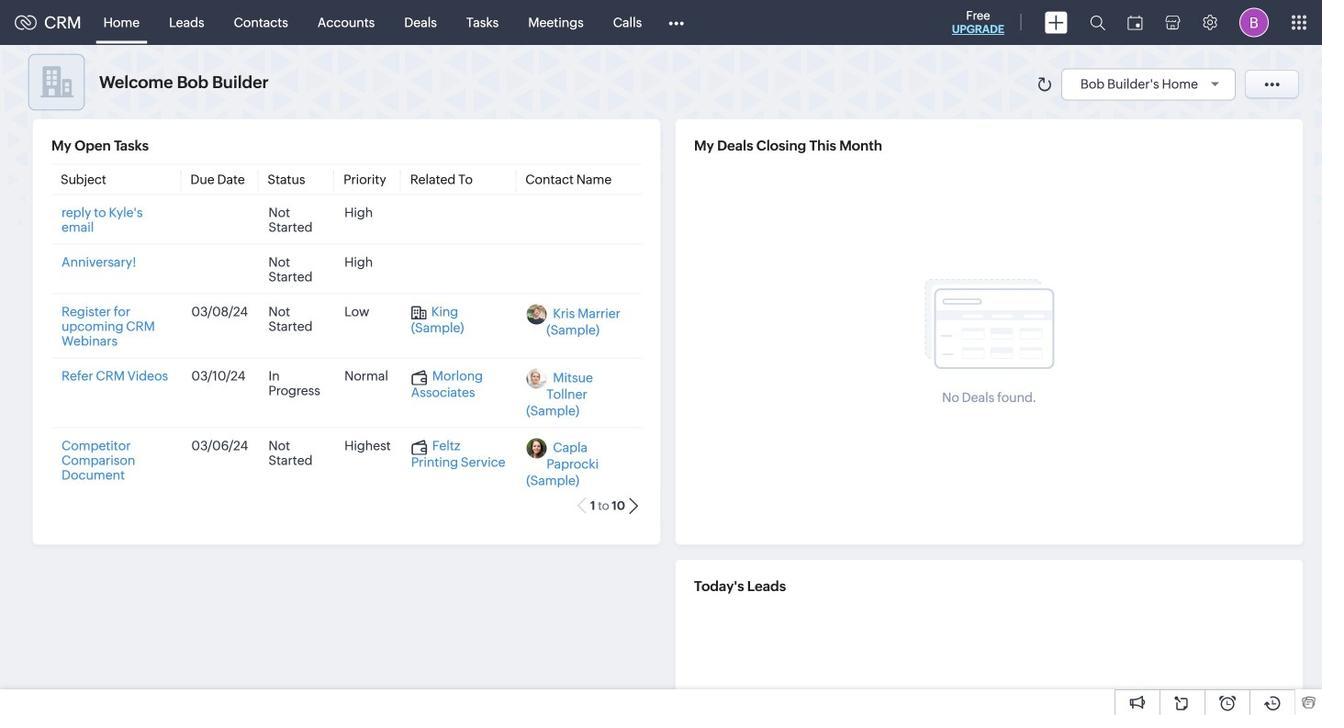 Task type: locate. For each thing, give the bounding box(es) containing it.
create menu image
[[1045, 11, 1068, 34]]

search element
[[1079, 0, 1116, 45]]

create menu element
[[1034, 0, 1079, 45]]

calendar image
[[1127, 15, 1143, 30]]

Other Modules field
[[657, 8, 696, 37]]

search image
[[1090, 15, 1105, 30]]

logo image
[[15, 15, 37, 30]]



Task type: describe. For each thing, give the bounding box(es) containing it.
profile image
[[1239, 8, 1269, 37]]

profile element
[[1228, 0, 1280, 45]]



Task type: vqa. For each thing, say whether or not it's contained in the screenshot.
logo
yes



